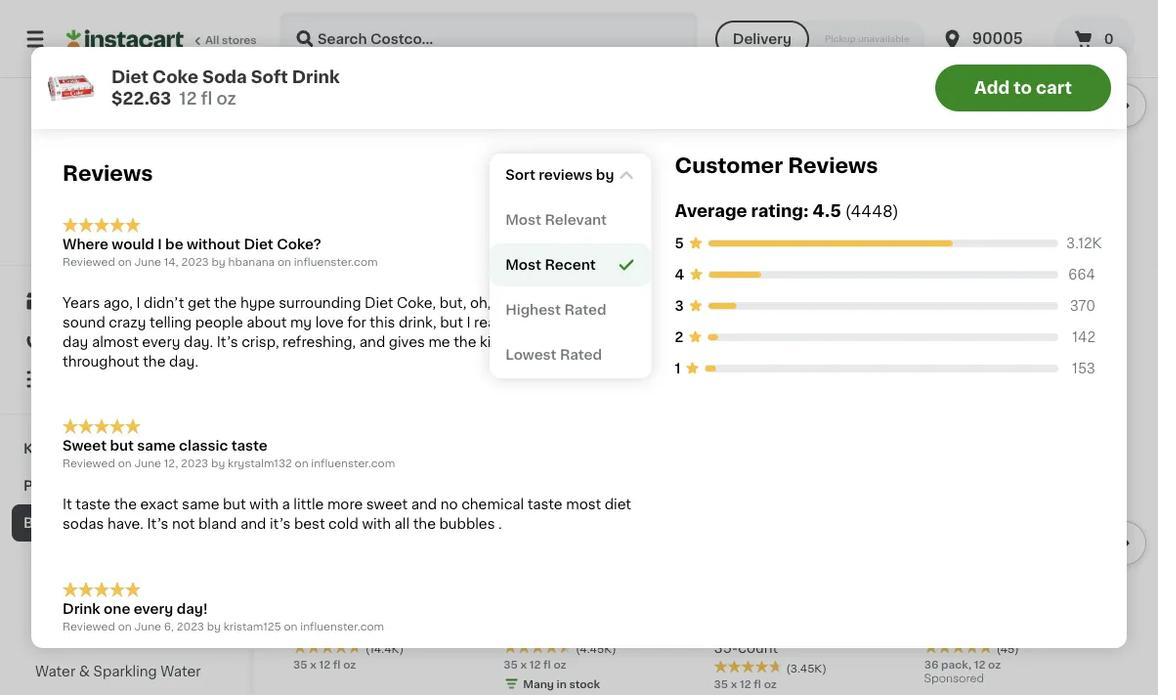 Task type: describe. For each thing, give the bounding box(es) containing it.
telling
[[150, 316, 192, 330]]

sports drinks link
[[12, 579, 238, 616]]

i left soo
[[525, 296, 529, 310]]

x inside "san pellegrino essenza flavored mineral water variety pack 24 x 11.15 fl oz"
[[310, 243, 316, 254]]

.
[[499, 518, 502, 531]]

starbucks french roast coffee, dark, keurig k-cup pods, 72 ct
[[925, 185, 1110, 237]]

value
[[845, 49, 875, 59]]

sort reviews by button
[[490, 154, 652, 197]]

buy it again
[[55, 333, 138, 347]]

i right kick
[[511, 335, 515, 349]]

2023 inside drink one every day! reviewed on june 6, 2023 by kristam125 on influenster.com
[[177, 621, 204, 632]]

on down would
[[118, 257, 132, 267]]

on down one
[[118, 621, 132, 632]]

diet inside where would i be without diet coke? reviewed on june 14, 2023 by hbanana on influenster.com
[[244, 238, 274, 251]]

most
[[566, 498, 601, 512]]

0 vertical spatial most recent
[[521, 167, 612, 181]]

on down signature
[[118, 459, 132, 469]]

me
[[429, 335, 450, 349]]

is
[[857, 74, 866, 85]]

0 button
[[1055, 16, 1135, 63]]

the right me
[[454, 335, 477, 349]]

delivery button
[[716, 21, 810, 58]]

see eligible items
[[539, 268, 664, 282]]

starbucks for medium,
[[714, 185, 783, 198]]

the down telling
[[143, 355, 166, 369]]

pack,
[[942, 660, 972, 670]]

many in stock down (4.45k)
[[523, 679, 601, 690]]

every inside years ago, i didn't get the hype surrounding diet coke, but, oh, was i soo wrong. i sound crazy telling people about my love for this drink, but i really do drink a bottle a day almost every day. it's crisp, refreshing, and gives me the kick i need to keep going throughout the day.
[[142, 335, 180, 349]]

100% satisfaction guarantee button
[[30, 231, 219, 250]]

1 horizontal spatial water
[[161, 665, 201, 679]]

i up bottle
[[611, 296, 615, 310]]

rated for lowest rated
[[560, 349, 602, 362]]

sugar,
[[788, 622, 831, 636]]

12 inside coke zero sugar, 12 fl oz, 35-count
[[834, 622, 848, 636]]

fl inside "san pellegrino essenza flavored mineral water variety pack 24 x 11.15 fl oz"
[[345, 243, 353, 254]]

0 horizontal spatial taste
[[76, 498, 111, 512]]

coffee, for dark,
[[925, 204, 976, 218]]

0 horizontal spatial reviews
[[63, 163, 153, 184]]

diet inside years ago, i didn't get the hype surrounding diet coke, but, oh, was i soo wrong. i sound crazy telling people about my love for this drink, but i really do drink a bottle a day almost every day. it's crisp, refreshing, and gives me the kick i need to keep going throughout the day.
[[365, 296, 394, 310]]

french
[[997, 185, 1045, 198]]

stock down pack
[[359, 262, 390, 273]]

would
[[112, 238, 154, 251]]

costco logo image
[[82, 102, 168, 188]]

1 vertical spatial most recent
[[506, 259, 596, 272]]

$ for spend $32, save $5
[[508, 140, 515, 151]]

sort
[[506, 169, 536, 182]]

0 vertical spatial most recent button
[[494, 158, 648, 189]]

i down oh,
[[467, 316, 471, 330]]

many in stock down 0.44
[[734, 280, 811, 291]]

24
[[293, 243, 307, 254]]

influenster.com inside where would i be without diet coke? reviewed on june 14, 2023 by hbanana on influenster.com
[[294, 257, 378, 267]]

35 x 12 fl oz for coke
[[714, 679, 777, 690]]

items
[[624, 268, 664, 282]]

and inside years ago, i didn't get the hype surrounding diet coke, but, oh, was i soo wrong. i sound crazy telling people about my love for this drink, but i really do drink a bottle a day almost every day. it's crisp, refreshing, and gives me the kick i need to keep going throughout the day.
[[360, 335, 386, 349]]

20
[[304, 139, 332, 160]]

highest
[[506, 304, 561, 317]]

to inside years ago, i didn't get the hype surrounding diet coke, but, oh, was i soo wrong. i sound crazy telling people about my love for this drink, but i really do drink a bottle a day almost every day. it's crisp, refreshing, and gives me the kick i need to keep going throughout the day.
[[557, 335, 571, 349]]

cart
[[1036, 80, 1073, 96]]

coke,
[[397, 296, 436, 310]]

same inside the it taste the exact same but with a little more sweet and no chemical taste most diet sodas have. it's not bland and it's best cold with all the bubbles .
[[182, 498, 219, 512]]

influenster.com inside sweet but same classic taste reviewed on june 12, 2023 by krystalm132 on influenster.com
[[311, 459, 395, 469]]

pack,
[[625, 185, 662, 198]]

6,
[[164, 621, 174, 632]]

on up little on the left of the page
[[295, 459, 309, 469]]

diet.
[[982, 61, 1006, 72]]

coke inside coke zero sugar, 12 fl oz, 35-count
[[714, 622, 750, 636]]

2 horizontal spatial taste
[[528, 498, 563, 512]]

35 x 12 fl oz for coca-
[[293, 660, 356, 670]]

coca-
[[293, 622, 336, 636]]

view for view more
[[1032, 342, 1066, 355]]

flavored
[[293, 204, 352, 218]]

0 horizontal spatial and
[[240, 518, 266, 531]]

2 48 from the left
[[936, 139, 965, 160]]

$ for starbucks french roast coffee, dark, keurig k-cup pods, 72 ct
[[929, 140, 936, 151]]

cold
[[329, 518, 359, 531]]

bottle
[[586, 316, 627, 330]]

by inside sweet but same classic taste reviewed on june 12, 2023 by krystalm132 on influenster.com
[[211, 459, 225, 469]]

refreshing,
[[283, 335, 356, 349]]

1 vertical spatial recent
[[545, 259, 596, 272]]

day inside years ago, i didn't get the hype surrounding diet coke, but, oh, was i soo wrong. i sound crazy telling people about my love for this drink, but i really do drink a bottle a day almost every day. it's crisp, refreshing, and gives me the kick i need to keep going throughout the day.
[[63, 335, 88, 349]]

pellegrino
[[323, 185, 391, 198]]

(dv)
[[877, 49, 902, 59]]

drinks for sports drinks
[[84, 591, 128, 604]]

2 $ 48 28 from the left
[[929, 139, 981, 160]]

be
[[165, 238, 183, 251]]

142
[[1073, 331, 1096, 345]]

(1.01k)
[[787, 245, 822, 256]]

664
[[1069, 269, 1096, 282]]

reviewed inside sweet but same classic taste reviewed on june 12, 2023 by krystalm132 on influenster.com
[[63, 459, 115, 469]]

much
[[980, 49, 1010, 59]]

sound
[[63, 316, 105, 330]]

72 x 0.44 oz
[[714, 261, 780, 272]]

4
[[675, 269, 685, 282]]

drink inside drink one every day! reviewed on june 6, 2023 by kristam125 on influenster.com
[[63, 602, 100, 616]]

variety inside capri sun variety pack, 40 x 6 fl oz
[[574, 185, 622, 198]]

buy for buy it again
[[55, 333, 83, 347]]

place
[[819, 185, 857, 198]]

a down you
[[944, 61, 950, 72]]

1 vertical spatial with
[[362, 518, 391, 531]]

&
[[79, 665, 90, 679]]

coffee link
[[12, 616, 238, 653]]

signature
[[85, 442, 153, 456]]

12,
[[164, 459, 178, 469]]

0 horizontal spatial water
[[35, 665, 75, 679]]

in inside the % daily value (dv) tells you how much a nutrient in a serving of food contributes to a daily diet. 2,000 calories a day is used for general nutrition advice.
[[1068, 49, 1078, 59]]

used
[[868, 74, 895, 85]]

for inside the % daily value (dv) tells you how much a nutrient in a serving of food contributes to a daily diet. 2,000 calories a day is used for general nutrition advice.
[[898, 74, 913, 85]]

diet inside diet coke soda soft drink $22.63 12 fl oz
[[111, 69, 149, 86]]

throughout
[[63, 355, 139, 369]]

1 horizontal spatial get
[[755, 167, 773, 178]]

2 horizontal spatial and
[[411, 498, 437, 512]]

$5
[[603, 167, 617, 178]]

a up 2,000
[[1013, 49, 1020, 59]]

a down "wrong."
[[574, 316, 582, 330]]

get inside years ago, i didn't get the hype surrounding diet coke, but, oh, was i soo wrong. i sound crazy telling people about my love for this drink, but i really do drink a bottle a day almost every day. it's crisp, refreshing, and gives me the kick i need to keep going throughout the day.
[[188, 296, 211, 310]]

1 horizontal spatial 35 x 12 fl oz
[[504, 660, 567, 670]]

water & sparkling water
[[35, 665, 201, 679]]

crisp,
[[242, 335, 279, 349]]

1 vertical spatial day.
[[169, 355, 199, 369]]

buy 1, get $6 off
[[720, 167, 809, 178]]

0.44
[[739, 261, 764, 272]]

for inside years ago, i didn't get the hype surrounding diet coke, but, oh, was i soo wrong. i sound crazy telling people about my love for this drink, but i really do drink a bottle a day almost every day. it's crisp, refreshing, and gives me the kick i need to keep going throughout the day.
[[347, 316, 366, 330]]

72 inside starbucks pike place coffee, medium, keurig k- cup pods, 72 ct
[[788, 224, 804, 237]]

product group containing 12
[[504, 0, 699, 292]]

didn't
[[144, 296, 184, 310]]

it taste the exact same but with a little more sweet and no chemical taste most diet sodas have. it's not bland and it's best cold with all the bubbles .
[[63, 498, 632, 531]]

sun
[[544, 185, 570, 198]]

serving
[[779, 61, 819, 72]]

oz inside capri sun variety pack, 40 x 6 fl oz
[[529, 204, 545, 218]]

not
[[172, 518, 195, 531]]

all stores
[[205, 35, 257, 45]]

(4448)
[[846, 204, 899, 220]]

coca-cola soda
[[293, 622, 406, 636]]

ct for dark,
[[986, 224, 1000, 237]]

the right all
[[413, 518, 436, 531]]

of
[[822, 61, 833, 72]]

drink inside diet coke soda soft drink $22.63 12 fl oz
[[292, 69, 340, 86]]

shop
[[55, 294, 91, 308]]

1
[[675, 362, 681, 376]]

more
[[327, 498, 363, 512]]

0 vertical spatial day.
[[184, 335, 213, 349]]

it
[[63, 498, 72, 512]]

35 for coke zero sugar, 12 fl oz, 35-count
[[714, 679, 729, 690]]

most for the bottom most recent button
[[506, 259, 542, 272]]

oz,
[[864, 622, 884, 636]]

no
[[441, 498, 458, 512]]

food
[[836, 61, 861, 72]]

on down coke?
[[278, 257, 291, 267]]

item carousel region containing coca-cola soda
[[293, 384, 1147, 695]]

the up 'have.'
[[114, 498, 137, 512]]

relevant
[[545, 214, 607, 227]]

12 inside diet coke soda soft drink $22.63 12 fl oz
[[179, 90, 197, 107]]

many in stock down 11.15
[[313, 262, 390, 273]]

1 vertical spatial most recent button
[[490, 244, 652, 287]]

fl inside capri sun variety pack, 40 x 6 fl oz
[[516, 204, 525, 218]]

stock down (1.01k)
[[780, 280, 811, 291]]

1 horizontal spatial soft
[[293, 338, 339, 359]]

3
[[675, 300, 684, 314]]

pods, for dark,
[[925, 224, 963, 237]]

drinks for soft drinks
[[344, 338, 415, 359]]

a down of on the right of the page
[[824, 74, 831, 85]]

the up people
[[214, 296, 237, 310]]

fl inside diet coke soda soft drink $22.63 12 fl oz
[[201, 90, 213, 107]]

0 horizontal spatial 40
[[504, 241, 519, 252]]

was
[[495, 296, 522, 310]]

coke zero sugar, 12 fl oz, 35-count
[[714, 622, 884, 656]]

lowest rated button
[[490, 334, 652, 377]]

k- for roast
[[1066, 204, 1082, 218]]

100% satisfaction guarantee
[[50, 237, 207, 248]]

11.15
[[319, 243, 342, 254]]

(8.87k)
[[576, 226, 616, 236]]

hype
[[240, 296, 275, 310]]

do
[[515, 316, 533, 330]]

sweet
[[367, 498, 408, 512]]

0 horizontal spatial with
[[250, 498, 279, 512]]

reviewed inside where would i be without diet coke? reviewed on june 14, 2023 by hbanana on influenster.com
[[63, 257, 115, 267]]



Task type: vqa. For each thing, say whether or not it's contained in the screenshot.
"Seafood"
no



Task type: locate. For each thing, give the bounding box(es) containing it.
the
[[214, 296, 237, 310], [454, 335, 477, 349], [143, 355, 166, 369], [114, 498, 137, 512], [413, 518, 436, 531]]

1 keurig from the left
[[832, 204, 876, 218]]

variety
[[574, 185, 622, 198], [293, 224, 341, 237]]

coffee, inside starbucks french roast coffee, dark, keurig k-cup pods, 72 ct
[[925, 204, 976, 218]]

soda for coke
[[202, 69, 247, 86]]

ct down 'dark,' on the top of the page
[[986, 224, 1000, 237]]

drink
[[537, 316, 571, 330]]

1 horizontal spatial it's
[[217, 335, 238, 349]]

customer reviews
[[675, 156, 879, 176]]

153
[[1073, 362, 1096, 376]]

the % daily value (dv) tells you how much a nutrient in a serving of food contributes to a daily diet. 2,000 calories a day is used for general nutrition advice.
[[779, 49, 1087, 85]]

0 horizontal spatial k-
[[880, 204, 895, 218]]

1 horizontal spatial reviews
[[788, 156, 879, 176]]

2 horizontal spatial to
[[1014, 80, 1033, 96]]

k- for place
[[880, 204, 895, 218]]

same inside sweet but same classic taste reviewed on june 12, 2023 by krystalm132 on influenster.com
[[137, 439, 176, 453]]

1 vertical spatial soft
[[293, 338, 339, 359]]

but inside the it taste the exact same but with a little more sweet and no chemical taste most diet sodas have. it's not bland and it's best cold with all the bubbles .
[[223, 498, 246, 512]]

coke
[[152, 69, 199, 86], [714, 622, 750, 636]]

reviewed down sports drinks
[[63, 621, 115, 632]]

0 vertical spatial influenster.com
[[294, 257, 378, 267]]

0 horizontal spatial keurig
[[832, 204, 876, 218]]

2 k- from the left
[[1066, 204, 1082, 218]]

rated for highest rated
[[565, 304, 607, 317]]

1 horizontal spatial soda
[[371, 622, 406, 636]]

1 horizontal spatial 28
[[967, 140, 981, 151]]

1 vertical spatial to
[[1014, 80, 1033, 96]]

2 vertical spatial influenster.com
[[300, 621, 384, 632]]

a inside the it taste the exact same but with a little more sweet and no chemical taste most diet sodas have. it's not bland and it's best cold with all the bubbles .
[[282, 498, 290, 512]]

0 vertical spatial buy
[[720, 167, 742, 178]]

0 horizontal spatial 6
[[504, 204, 513, 218]]

keurig inside starbucks pike place coffee, medium, keurig k- cup pods, 72 ct
[[832, 204, 876, 218]]

count
[[739, 642, 778, 656]]

1 horizontal spatial ct
[[940, 261, 952, 272]]

kirkland signature link
[[12, 430, 238, 467]]

k- inside starbucks pike place coffee, medium, keurig k- cup pods, 72 ct
[[880, 204, 895, 218]]

fl inside coke zero sugar, 12 fl oz, 35-count
[[852, 622, 861, 636]]

0 horizontal spatial but
[[110, 439, 134, 453]]

2023 right 14,
[[181, 257, 209, 267]]

1 june from the top
[[134, 257, 161, 267]]

0 horizontal spatial ct
[[808, 224, 822, 237]]

shop link
[[12, 282, 238, 321]]

day inside the % daily value (dv) tells you how much a nutrient in a serving of food contributes to a daily diet. 2,000 calories a day is used for general nutrition advice.
[[834, 74, 854, 85]]

a up 'going'
[[630, 316, 638, 330]]

item carousel region
[[293, 0, 1147, 305], [293, 384, 1147, 695]]

soda for cola
[[371, 622, 406, 636]]

1 item carousel region from the top
[[293, 0, 1147, 305]]

2 starbucks from the left
[[925, 185, 994, 198]]

diet up this
[[365, 296, 394, 310]]

by inside drink one every day! reviewed on june 6, 2023 by kristam125 on influenster.com
[[207, 621, 221, 632]]

essenza
[[395, 185, 451, 198]]

1 vertical spatial every
[[134, 602, 173, 616]]

most inside button
[[506, 214, 542, 227]]

how
[[954, 49, 977, 59]]

it's inside years ago, i didn't get the hype surrounding diet coke, but, oh, was i soo wrong. i sound crazy telling people about my love for this drink, but i really do drink a bottle a day almost every day. it's crisp, refreshing, and gives me the kick i need to keep going throughout the day.
[[217, 335, 238, 349]]

on right the kristam125
[[284, 621, 298, 632]]

1 reviewed from the top
[[63, 257, 115, 267]]

48 up "1,"
[[725, 139, 754, 160]]

coffee
[[35, 628, 83, 641]]

view up 'where'
[[66, 218, 93, 228]]

starbucks up 'dark,' on the top of the page
[[925, 185, 994, 198]]

most for most relevant button
[[506, 214, 542, 227]]

ct inside starbucks pike place coffee, medium, keurig k- cup pods, 72 ct
[[808, 224, 822, 237]]

1,
[[745, 167, 752, 178]]

$ inside $ 20 06
[[297, 140, 304, 151]]

0 vertical spatial variety
[[574, 185, 622, 198]]

reviews up place
[[788, 156, 879, 176]]

stock down "(948)"
[[991, 280, 1021, 291]]

soft down love
[[293, 338, 339, 359]]

0 vertical spatial cup
[[1082, 204, 1110, 218]]

soda inside diet coke soda soft drink $22.63 12 fl oz
[[202, 69, 247, 86]]

soft down stores
[[251, 69, 288, 86]]

many in stock
[[313, 262, 390, 273], [734, 280, 811, 291], [944, 280, 1021, 291], [523, 679, 601, 690]]

by inside where would i be without diet coke? reviewed on june 14, 2023 by hbanana on influenster.com
[[212, 257, 226, 267]]

starbucks for dark,
[[925, 185, 994, 198]]

0 vertical spatial item carousel region
[[293, 0, 1147, 305]]

35 for coca-cola soda
[[293, 660, 308, 670]]

2 28 from the left
[[967, 140, 981, 151]]

starbucks down "1,"
[[714, 185, 783, 198]]

oz inside diet coke soda soft drink $22.63 12 fl oz
[[217, 90, 236, 107]]

1 vertical spatial coke
[[714, 622, 750, 636]]

1 horizontal spatial day
[[834, 74, 854, 85]]

pack
[[345, 224, 378, 237]]

pods, inside starbucks pike place coffee, medium, keurig k- cup pods, 72 ct
[[746, 224, 785, 237]]

6
[[504, 204, 513, 218], [531, 241, 538, 252]]

taste inside sweet but same classic taste reviewed on june 12, 2023 by krystalm132 on influenster.com
[[232, 439, 268, 453]]

and left no
[[411, 498, 437, 512]]

drinks inside sports drinks link
[[84, 591, 128, 604]]

28
[[756, 140, 771, 151], [967, 140, 981, 151]]

2 vertical spatial june
[[134, 621, 161, 632]]

drink up the 20
[[292, 69, 340, 86]]

item carousel region containing 20
[[293, 0, 1147, 305]]

cup for starbucks french roast coffee, dark, keurig k-cup pods, 72 ct
[[1082, 204, 1110, 218]]

to down 2,000
[[1014, 80, 1033, 96]]

june inside drink one every day! reviewed on june 6, 2023 by kristam125 on influenster.com
[[134, 621, 161, 632]]

ct down starbucks french roast coffee, dark, keurig k-cup pods, 72 ct
[[940, 261, 952, 272]]

(3.45k)
[[787, 663, 827, 674]]

june left 6,
[[134, 621, 161, 632]]

100%
[[50, 237, 80, 248]]

day. down people
[[184, 335, 213, 349]]

1 vertical spatial buy
[[55, 333, 83, 347]]

$ down "general"
[[929, 140, 936, 151]]

0 horizontal spatial diet
[[111, 69, 149, 86]]

1 vertical spatial variety
[[293, 224, 341, 237]]

water
[[410, 204, 450, 218], [35, 665, 75, 679], [161, 665, 201, 679]]

soda down all stores
[[202, 69, 247, 86]]

june inside sweet but same classic taste reviewed on june 12, 2023 by krystalm132 on influenster.com
[[134, 459, 161, 469]]

1 vertical spatial day
[[63, 335, 88, 349]]

every down telling
[[142, 335, 180, 349]]

cup inside starbucks pike place coffee, medium, keurig k- cup pods, 72 ct
[[714, 224, 743, 237]]

0 horizontal spatial 28
[[756, 140, 771, 151]]

calories
[[779, 74, 822, 85]]

sponsored badge image
[[925, 674, 984, 685]]

0 vertical spatial with
[[250, 498, 279, 512]]

x inside capri sun variety pack, 40 x 6 fl oz
[[688, 185, 696, 198]]

1 coffee, from the left
[[714, 204, 765, 218]]

0 horizontal spatial cup
[[714, 224, 743, 237]]

pods, up 72 ct
[[925, 224, 963, 237]]

0 vertical spatial rated
[[565, 304, 607, 317]]

by down classic
[[211, 459, 225, 469]]

kirkland
[[23, 442, 82, 456]]

buy left "1,"
[[720, 167, 742, 178]]

day. down telling
[[169, 355, 199, 369]]

0 horizontal spatial 48
[[725, 139, 754, 160]]

beverages
[[23, 516, 98, 530]]

cup down average
[[714, 224, 743, 237]]

coke inside diet coke soda soft drink $22.63 12 fl oz
[[152, 69, 199, 86]]

to inside button
[[1014, 80, 1033, 96]]

to inside the % daily value (dv) tells you how much a nutrient in a serving of food contributes to a daily diet. 2,000 calories a day is used for general nutrition advice.
[[930, 61, 941, 72]]

3 june from the top
[[134, 621, 161, 632]]

most relevant
[[506, 214, 607, 227]]

oz inside "san pellegrino essenza flavored mineral water variety pack 24 x 11.15 fl oz"
[[355, 243, 368, 254]]

0 vertical spatial 6
[[504, 204, 513, 218]]

2 june from the top
[[134, 459, 161, 469]]

0 horizontal spatial coke
[[152, 69, 199, 86]]

to down drink
[[557, 335, 571, 349]]

customer
[[675, 156, 784, 176]]

ct for medium,
[[808, 224, 822, 237]]

spend $32, save $5
[[510, 167, 617, 178]]

sweet but same classic taste reviewed on june 12, 2023 by krystalm132 on influenster.com
[[63, 439, 395, 469]]

daily
[[953, 61, 979, 72]]

1 vertical spatial but
[[110, 439, 134, 453]]

3 reviewed from the top
[[63, 621, 115, 632]]

many
[[313, 262, 344, 273], [734, 280, 765, 291], [944, 280, 975, 291], [523, 679, 554, 690]]

2023 down day!
[[177, 621, 204, 632]]

service type group
[[716, 21, 926, 58]]

cup inside starbucks french roast coffee, dark, keurig k-cup pods, 72 ct
[[1082, 204, 1110, 218]]

2 vertical spatial to
[[557, 335, 571, 349]]

almost
[[92, 335, 139, 349]]

drinks down this
[[344, 338, 415, 359]]

keurig for roast
[[1018, 204, 1063, 218]]

i inside where would i be without diet coke? reviewed on june 14, 2023 by hbanana on influenster.com
[[158, 238, 162, 251]]

0 vertical spatial 2023
[[181, 257, 209, 267]]

starbucks pike place coffee, medium, keurig k- cup pods, 72 ct
[[714, 185, 895, 237]]

0 horizontal spatial drink
[[63, 602, 100, 616]]

1 vertical spatial rated
[[560, 349, 602, 362]]

really
[[474, 316, 512, 330]]

instacart logo image
[[66, 27, 184, 51]]

water left &
[[35, 665, 75, 679]]

buy
[[720, 167, 742, 178], [55, 333, 83, 347]]

to up "general"
[[930, 61, 941, 72]]

to
[[930, 61, 941, 72], [1014, 80, 1033, 96], [557, 335, 571, 349]]

starbucks inside starbucks pike place coffee, medium, keurig k- cup pods, 72 ct
[[714, 185, 783, 198]]

reviewed down kirkland signature
[[63, 459, 115, 469]]

None search field
[[280, 12, 698, 66]]

1 horizontal spatial k-
[[1066, 204, 1082, 218]]

diet
[[111, 69, 149, 86], [244, 238, 274, 251], [365, 296, 394, 310]]

2 item carousel region from the top
[[293, 384, 1147, 695]]

produce link
[[12, 467, 238, 505]]

lowest rated
[[506, 349, 602, 362]]

day down sound
[[63, 335, 88, 349]]

but right the sweet
[[110, 439, 134, 453]]

0 vertical spatial reviewed
[[63, 257, 115, 267]]

variety down save
[[574, 185, 622, 198]]

pods, down rating:
[[746, 224, 785, 237]]

$ for san pellegrino essenza flavored mineral water variety pack
[[297, 140, 304, 151]]

0 vertical spatial june
[[134, 257, 161, 267]]

2 horizontal spatial 35
[[714, 679, 729, 690]]

2 vertical spatial most
[[506, 259, 542, 272]]

for left this
[[347, 316, 366, 330]]

1 starbucks from the left
[[714, 185, 783, 198]]

k- inside starbucks french roast coffee, dark, keurig k-cup pods, 72 ct
[[1066, 204, 1082, 218]]

variety inside "san pellegrino essenza flavored mineral water variety pack 24 x 11.15 fl oz"
[[293, 224, 341, 237]]

reviews up pricing
[[63, 163, 153, 184]]

0 vertical spatial diet
[[111, 69, 149, 86]]

sports drinks
[[35, 591, 128, 604]]

and down this
[[360, 335, 386, 349]]

pods, for medium,
[[746, 224, 785, 237]]

sports
[[35, 591, 81, 604]]

sodas
[[63, 518, 104, 531]]

1 vertical spatial reviewed
[[63, 459, 115, 469]]

oz
[[217, 90, 236, 107], [529, 204, 545, 218], [551, 241, 563, 252], [355, 243, 368, 254], [767, 261, 780, 272], [343, 660, 356, 670], [554, 660, 567, 670], [989, 660, 1002, 670], [764, 679, 777, 690]]

1 horizontal spatial variety
[[574, 185, 622, 198]]

%
[[802, 49, 811, 59]]

but inside sweet but same classic taste reviewed on june 12, 2023 by krystalm132 on influenster.com
[[110, 439, 134, 453]]

1 horizontal spatial cup
[[1082, 204, 1110, 218]]

1 k- from the left
[[880, 204, 895, 218]]

soft inside diet coke soda soft drink $22.63 12 fl oz
[[251, 69, 288, 86]]

3 $ from the left
[[718, 140, 725, 151]]

love
[[316, 316, 344, 330]]

0 vertical spatial it's
[[217, 335, 238, 349]]

3.12k
[[1067, 237, 1102, 251]]

every up 6,
[[134, 602, 173, 616]]

chemical
[[462, 498, 524, 512]]

a
[[1013, 49, 1020, 59], [1081, 49, 1087, 59], [944, 61, 950, 72], [824, 74, 831, 85], [574, 316, 582, 330], [630, 316, 638, 330], [282, 498, 290, 512]]

$ 48 28
[[718, 139, 771, 160], [929, 139, 981, 160]]

june inside where would i be without diet coke? reviewed on june 14, 2023 by hbanana on influenster.com
[[134, 257, 161, 267]]

40 right "pack,"
[[666, 185, 685, 198]]

1 vertical spatial 2023
[[181, 459, 209, 469]]

coffee, left 'dark,' on the top of the page
[[925, 204, 976, 218]]

it's inside the it taste the exact same but with a little more sweet and no chemical taste most diet sodas have. it's not bland and it's best cold with all the bubbles .
[[147, 518, 169, 531]]

cup for starbucks pike place coffee, medium, keurig k- cup pods, 72 ct
[[714, 224, 743, 237]]

72 inside starbucks french roast coffee, dark, keurig k-cup pods, 72 ct
[[967, 224, 983, 237]]

1 vertical spatial and
[[411, 498, 437, 512]]

0 vertical spatial but
[[440, 316, 463, 330]]

kristam125
[[224, 621, 281, 632]]

with down sweet
[[362, 518, 391, 531]]

stores
[[222, 35, 257, 45]]

1 horizontal spatial 6
[[531, 241, 538, 252]]

i right ago,
[[136, 296, 140, 310]]

2 coffee, from the left
[[925, 204, 976, 218]]

drink up coffee
[[63, 602, 100, 616]]

add to cart button
[[936, 65, 1112, 111]]

ct inside starbucks french roast coffee, dark, keurig k-cup pods, 72 ct
[[986, 224, 1000, 237]]

contributes
[[864, 61, 927, 72]]

k- down roast
[[1066, 204, 1082, 218]]

influenster.com up (14.4k)
[[300, 621, 384, 632]]

get up people
[[188, 296, 211, 310]]

1 vertical spatial soda
[[371, 622, 406, 636]]

0 horizontal spatial get
[[188, 296, 211, 310]]

2 horizontal spatial diet
[[365, 296, 394, 310]]

2023 inside where would i be without diet coke? reviewed on june 14, 2023 by hbanana on influenster.com
[[181, 257, 209, 267]]

buy it again link
[[12, 321, 238, 360]]

keurig inside starbucks french roast coffee, dark, keurig k-cup pods, 72 ct
[[1018, 204, 1063, 218]]

0 vertical spatial and
[[360, 335, 386, 349]]

0 horizontal spatial soda
[[202, 69, 247, 86]]

1 horizontal spatial 35
[[504, 660, 518, 670]]

but down but, at the left top of the page
[[440, 316, 463, 330]]

i left the be
[[158, 238, 162, 251]]

same up 12,
[[137, 439, 176, 453]]

1 vertical spatial view
[[1032, 342, 1066, 355]]

off
[[793, 167, 809, 178]]

0 horizontal spatial drinks
[[84, 591, 128, 604]]

drink one every day! reviewed on june 6, 2023 by kristam125 on influenster.com
[[63, 602, 384, 632]]

2 keurig from the left
[[1018, 204, 1063, 218]]

product group
[[504, 0, 699, 292], [925, 391, 1120, 690]]

2 pods, from the left
[[925, 224, 963, 237]]

$ left 06 at the left top of page
[[297, 140, 304, 151]]

72 ct
[[925, 261, 952, 272]]

view for view pricing policy
[[66, 218, 93, 228]]

6 inside capri sun variety pack, 40 x 6 fl oz
[[504, 204, 513, 218]]

many in stock down "(948)"
[[944, 280, 1021, 291]]

(14.4k)
[[366, 644, 404, 655]]

0 horizontal spatial it's
[[147, 518, 169, 531]]

it's down exact
[[147, 518, 169, 531]]

0 horizontal spatial $ 48 28
[[718, 139, 771, 160]]

san pellegrino essenza flavored mineral water variety pack 24 x 11.15 fl oz
[[293, 185, 451, 254]]

1 horizontal spatial starbucks
[[925, 185, 994, 198]]

need
[[518, 335, 553, 349]]

2023 down classic
[[181, 459, 209, 469]]

rated
[[565, 304, 607, 317], [560, 349, 602, 362]]

2 horizontal spatial but
[[440, 316, 463, 330]]

taste up sodas
[[76, 498, 111, 512]]

water inside "san pellegrino essenza flavored mineral water variety pack 24 x 11.15 fl oz"
[[410, 204, 450, 218]]

every inside drink one every day! reviewed on june 6, 2023 by kristam125 on influenster.com
[[134, 602, 173, 616]]

a up it's
[[282, 498, 290, 512]]

1 vertical spatial for
[[347, 316, 366, 330]]

ct
[[808, 224, 822, 237], [986, 224, 1000, 237], [940, 261, 952, 272]]

2 $ from the left
[[508, 140, 515, 151]]

k-
[[880, 204, 895, 218], [1066, 204, 1082, 218]]

for down contributes
[[898, 74, 913, 85]]

variety down flavored
[[293, 224, 341, 237]]

by inside button
[[596, 169, 614, 182]]

most
[[521, 167, 557, 181], [506, 214, 542, 227], [506, 259, 542, 272]]

0 horizontal spatial for
[[347, 316, 366, 330]]

buy for buy 1, get $6 off
[[720, 167, 742, 178]]

with up it's
[[250, 498, 279, 512]]

rated up keep
[[565, 304, 607, 317]]

1 vertical spatial drink
[[63, 602, 100, 616]]

1 48 from the left
[[725, 139, 754, 160]]

48 down "general"
[[936, 139, 965, 160]]

2 horizontal spatial ct
[[986, 224, 1000, 237]]

ct up (1.01k)
[[808, 224, 822, 237]]

drinks inside soft drinks link
[[344, 338, 415, 359]]

starbucks inside starbucks french roast coffee, dark, keurig k-cup pods, 72 ct
[[925, 185, 994, 198]]

pods, inside starbucks french roast coffee, dark, keurig k-cup pods, 72 ct
[[925, 224, 963, 237]]

1 28 from the left
[[756, 140, 771, 151]]

1 $ from the left
[[297, 140, 304, 151]]

view more link
[[1032, 339, 1120, 358]]

years ago, i didn't get the hype surrounding diet coke, but, oh, was i soo wrong. i sound crazy telling people about my love for this drink, but i really do drink a bottle a day almost every day. it's crisp, refreshing, and gives me the kick i need to keep going throughout the day.
[[63, 296, 651, 369]]

water down essenza
[[410, 204, 450, 218]]

0 horizontal spatial pods,
[[746, 224, 785, 237]]

day.
[[184, 335, 213, 349], [169, 355, 199, 369]]

day down food
[[834, 74, 854, 85]]

1 horizontal spatial same
[[182, 498, 219, 512]]

$ up sort
[[508, 140, 515, 151]]

influenster.com up more
[[311, 459, 395, 469]]

40 inside capri sun variety pack, 40 x 6 fl oz
[[666, 185, 685, 198]]

1 horizontal spatial 40
[[666, 185, 685, 198]]

1 vertical spatial item carousel region
[[293, 384, 1147, 695]]

36
[[925, 660, 939, 670]]

taste up krystalm132
[[232, 439, 268, 453]]

0 vertical spatial most
[[521, 167, 557, 181]]

1 $ 48 28 from the left
[[718, 139, 771, 160]]

k- right '4.5' on the top of page
[[880, 204, 895, 218]]

a right nutrient
[[1081, 49, 1087, 59]]

0 horizontal spatial 35 x 12 fl oz
[[293, 660, 356, 670]]

hbanana
[[228, 257, 275, 267]]

get right "1,"
[[755, 167, 773, 178]]

$ 48 28 down add
[[929, 139, 981, 160]]

2 vertical spatial but
[[223, 498, 246, 512]]

1 horizontal spatial for
[[898, 74, 913, 85]]

pricing
[[96, 218, 134, 228]]

but up bland
[[223, 498, 246, 512]]

0 vertical spatial recent
[[561, 167, 612, 181]]

$ 12 93
[[508, 139, 554, 160]]

0 vertical spatial same
[[137, 439, 176, 453]]

1 horizontal spatial but
[[223, 498, 246, 512]]

view left 142
[[1032, 342, 1066, 355]]

coffee, inside starbucks pike place coffee, medium, keurig k- cup pods, 72 ct
[[714, 204, 765, 218]]

but inside years ago, i didn't get the hype surrounding diet coke, but, oh, was i soo wrong. i sound crazy telling people about my love for this drink, but i really do drink a bottle a day almost every day. it's crisp, refreshing, and gives me the kick i need to keep going throughout the day.
[[440, 316, 463, 330]]

keurig down french
[[1018, 204, 1063, 218]]

recent
[[561, 167, 612, 181], [545, 259, 596, 272]]

0 horizontal spatial coffee,
[[714, 204, 765, 218]]

but
[[440, 316, 463, 330], [110, 439, 134, 453], [223, 498, 246, 512]]

0 horizontal spatial variety
[[293, 224, 341, 237]]

coffee, for medium,
[[714, 204, 765, 218]]

2023 inside sweet but same classic taste reviewed on june 12, 2023 by krystalm132 on influenster.com
[[181, 459, 209, 469]]

$ 48 28 up "1,"
[[718, 139, 771, 160]]

in
[[1068, 49, 1078, 59], [347, 262, 357, 273], [767, 280, 777, 291], [978, 280, 988, 291], [557, 679, 567, 690]]

diet up the hbanana
[[244, 238, 274, 251]]

$6
[[776, 167, 790, 178]]

taste left "most"
[[528, 498, 563, 512]]

1 horizontal spatial keurig
[[1018, 204, 1063, 218]]

highest rated
[[506, 304, 607, 317]]

93
[[539, 140, 554, 151]]

soda up (14.4k)
[[371, 622, 406, 636]]

0 vertical spatial every
[[142, 335, 180, 349]]

0 vertical spatial to
[[930, 61, 941, 72]]

1 horizontal spatial product group
[[925, 391, 1120, 690]]

2,000
[[1009, 61, 1042, 72]]

1 vertical spatial 6
[[531, 241, 538, 252]]

2 reviewed from the top
[[63, 459, 115, 469]]

0 horizontal spatial buy
[[55, 333, 83, 347]]

product group containing ★★★★★
[[925, 391, 1120, 690]]

0 horizontal spatial day
[[63, 335, 88, 349]]

this
[[370, 316, 395, 330]]

june down would
[[134, 257, 161, 267]]

by down day!
[[207, 621, 221, 632]]

4 $ from the left
[[929, 140, 936, 151]]

reviewed inside drink one every day! reviewed on june 6, 2023 by kristam125 on influenster.com
[[63, 621, 115, 632]]

$ inside $ 12 93
[[508, 140, 515, 151]]

1 vertical spatial drinks
[[84, 591, 128, 604]]

without
[[187, 238, 241, 251]]

1 pods, from the left
[[746, 224, 785, 237]]

0 vertical spatial for
[[898, 74, 913, 85]]

x
[[688, 185, 696, 198], [522, 241, 528, 252], [310, 243, 316, 254], [730, 261, 736, 272], [310, 660, 317, 670], [521, 660, 527, 670], [731, 679, 738, 690]]

classic
[[179, 439, 228, 453]]

and left it's
[[240, 518, 266, 531]]

it's
[[217, 335, 238, 349], [147, 518, 169, 531]]

keurig for place
[[832, 204, 876, 218]]

2 horizontal spatial 35 x 12 fl oz
[[714, 679, 777, 690]]

stock down (4.45k)
[[570, 679, 601, 690]]

influenster.com inside drink one every day! reviewed on june 6, 2023 by kristam125 on influenster.com
[[300, 621, 384, 632]]

reviewed down 'where'
[[63, 257, 115, 267]]

spend
[[510, 167, 546, 178]]

the
[[779, 49, 799, 59]]

$ 20 06
[[297, 139, 349, 160]]

by up capri sun variety pack, 40 x 6 fl oz
[[596, 169, 614, 182]]



